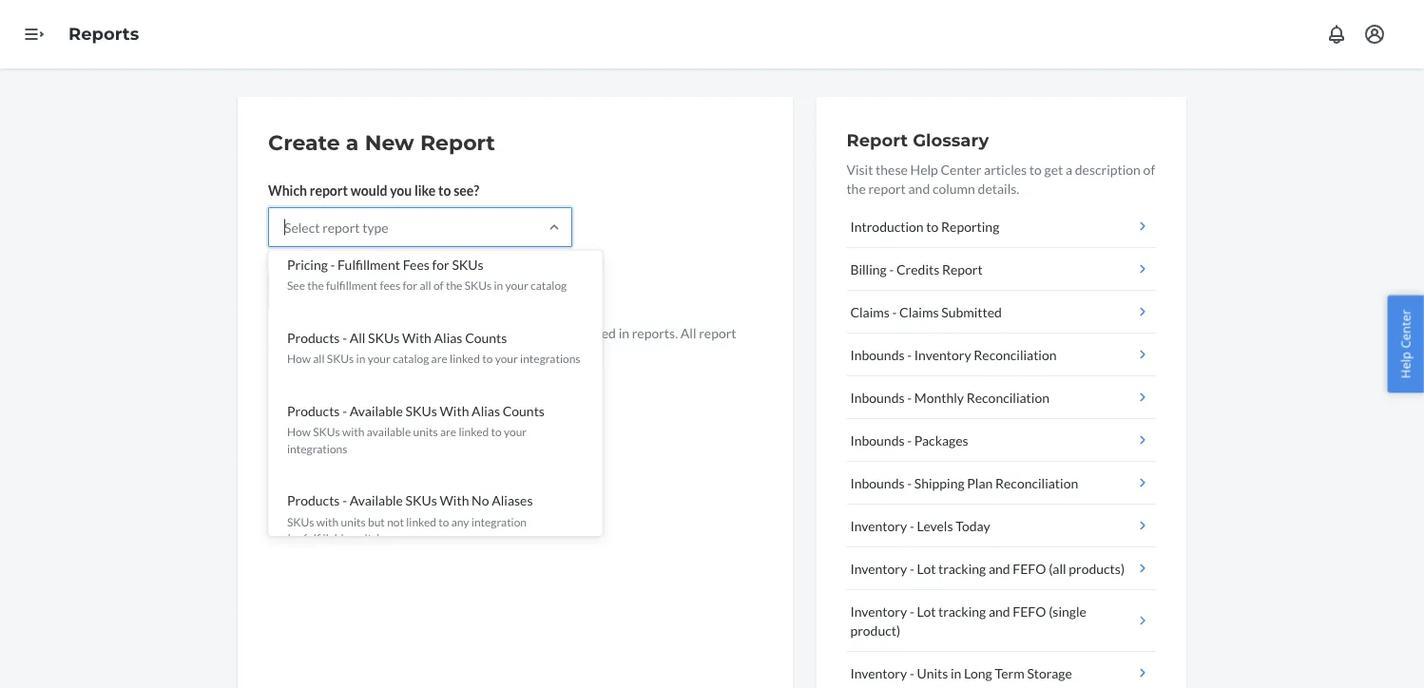 Task type: describe. For each thing, give the bounding box(es) containing it.
reflected
[[563, 325, 616, 341]]

time
[[268, 344, 294, 360]]

all inside it may take up to 2 hours for new information to be reflected in reports. all report time fields are in universal time (utc).
[[681, 325, 697, 341]]

are inside it may take up to 2 hours for new information to be reflected in reports. all report time fields are in universal time (utc).
[[331, 344, 350, 360]]

products for products - all skus with alias counts
[[287, 329, 340, 346]]

fefo for (all
[[1013, 561, 1046, 577]]

in inside the pricing - fulfillment fees for skus see the fulfillment fees for all of the skus in your catalog
[[494, 278, 503, 292]]

skus left "no"
[[406, 492, 437, 509]]

inventory - lot tracking and fefo (single product)
[[851, 603, 1087, 639]]

linked inside the products - available skus with alias counts how skus with available units are linked to your integrations
[[459, 425, 489, 439]]

inbounds - inventory reconciliation
[[851, 347, 1057, 363]]

- for products - available skus with alias counts how skus with available units are linked to your integrations
[[342, 403, 347, 419]]

help center button
[[1388, 295, 1425, 393]]

shipping
[[915, 475, 965, 491]]

are inside the products - available skus with alias counts how skus with available units are linked to your integrations
[[440, 425, 457, 439]]

storage
[[1027, 665, 1073, 681]]

- for inbounds - inventory reconciliation
[[907, 347, 912, 363]]

details.
[[978, 180, 1020, 196]]

create report button
[[268, 270, 383, 308]]

reconciliation for inbounds - inventory reconciliation
[[974, 347, 1057, 363]]

information
[[460, 325, 529, 341]]

report for select report type
[[322, 219, 360, 235]]

visit
[[847, 161, 873, 177]]

and for inventory - lot tracking and fefo (all products)
[[989, 561, 1010, 577]]

- for claims - claims submitted
[[892, 304, 897, 320]]

- for inventory - units in long term storage
[[910, 665, 915, 681]]

- for inventory - lot tracking and fefo (all products)
[[910, 561, 915, 577]]

inbounds - monthly reconciliation button
[[847, 377, 1156, 419]]

inventory - units in long term storage button
[[847, 652, 1156, 688]]

units inside products - available skus with no aliases skus with units but not linked to any integration (unfulfillable units)
[[341, 515, 366, 529]]

inbounds - inventory reconciliation button
[[847, 334, 1156, 377]]

may
[[280, 325, 304, 341]]

with for products - available skus with alias counts
[[440, 403, 469, 419]]

how for products - all skus with alias counts
[[287, 352, 311, 366]]

type
[[362, 219, 389, 235]]

reporting
[[941, 218, 1000, 234]]

introduction to reporting button
[[847, 205, 1156, 248]]

inventory - lot tracking and fefo (all products) button
[[847, 548, 1156, 591]]

fulfillment
[[338, 256, 400, 272]]

products for products - available skus with no aliases
[[287, 492, 340, 509]]

the inside visit these help center articles to get a description of the report and column details.
[[847, 180, 866, 196]]

all inside the pricing - fulfillment fees for skus see the fulfillment fees for all of the skus in your catalog
[[420, 278, 431, 292]]

skus right the fees
[[452, 256, 484, 272]]

glossary
[[913, 129, 989, 150]]

products - available skus with alias counts how skus with available units are linked to your integrations
[[287, 403, 545, 455]]

units inside the products - available skus with alias counts how skus with available units are linked to your integrations
[[413, 425, 438, 439]]

reports
[[68, 23, 139, 44]]

claims - claims submitted button
[[847, 291, 1156, 334]]

help center
[[1397, 310, 1414, 379]]

aliases
[[492, 492, 533, 509]]

fields
[[297, 344, 328, 360]]

up
[[334, 325, 349, 341]]

time
[[424, 344, 453, 360]]

units
[[917, 665, 948, 681]]

levels
[[917, 518, 953, 534]]

with inside products - available skus with no aliases skus with units but not linked to any integration (unfulfillable units)
[[316, 515, 339, 529]]

skus left "available"
[[313, 425, 340, 439]]

but
[[368, 515, 385, 529]]

units)
[[352, 531, 380, 545]]

0 vertical spatial for
[[432, 256, 450, 272]]

and inside visit these help center articles to get a description of the report and column details.
[[909, 180, 930, 196]]

pricing - fulfillment fees for skus see the fulfillment fees for all of the skus in your catalog
[[287, 256, 567, 292]]

no
[[472, 492, 489, 509]]

skus up information
[[465, 278, 492, 292]]

available
[[367, 425, 411, 439]]

lot for inventory - lot tracking and fefo (all products)
[[917, 561, 936, 577]]

see
[[287, 278, 305, 292]]

- for inbounds - packages
[[907, 432, 912, 448]]

monthly
[[915, 389, 964, 406]]

create a new report
[[268, 130, 495, 155]]

reports link
[[68, 23, 139, 44]]

available for products - available skus with no aliases
[[350, 492, 403, 509]]

billing - credits report
[[851, 261, 983, 277]]

integrations inside the products - available skus with alias counts how skus with available units are linked to your integrations
[[287, 441, 348, 455]]

your inside the pricing - fulfillment fees for skus see the fulfillment fees for all of the skus in your catalog
[[506, 278, 529, 292]]

tracking for (all
[[939, 561, 986, 577]]

report inside visit these help center articles to get a description of the report and column details.
[[869, 180, 906, 196]]

inventory for inventory - lot tracking and fefo (single product)
[[851, 603, 907, 620]]

open notifications image
[[1326, 23, 1348, 46]]

credits
[[897, 261, 940, 277]]

fefo for (single
[[1013, 603, 1046, 620]]

2 claims from the left
[[900, 304, 939, 320]]

inbounds - monthly reconciliation
[[851, 389, 1050, 406]]

today
[[956, 518, 991, 534]]

it
[[268, 325, 277, 341]]

billing - credits report button
[[847, 248, 1156, 291]]

skus up "available"
[[406, 403, 437, 419]]

create report
[[284, 281, 367, 297]]

inventory - lot tracking and fefo (all products)
[[851, 561, 1125, 577]]

linked inside the products - all skus with alias counts how all skus in your catalog are linked to your integrations
[[450, 352, 480, 366]]

plan
[[967, 475, 993, 491]]

in inside inventory - units in long term storage button
[[951, 665, 962, 681]]

new
[[365, 130, 414, 155]]

which report would you like to see?
[[268, 182, 479, 198]]

report for create report
[[328, 281, 367, 297]]

- for billing - credits report
[[890, 261, 894, 277]]

tracking for (single
[[939, 603, 986, 620]]

center inside button
[[1397, 310, 1414, 349]]

which
[[268, 182, 307, 198]]

in inside the products - all skus with alias counts how all skus in your catalog are linked to your integrations
[[356, 352, 366, 366]]

catalog inside the pricing - fulfillment fees for skus see the fulfillment fees for all of the skus in your catalog
[[531, 278, 567, 292]]

report for which report would you like to see?
[[310, 182, 348, 198]]

and for inventory - lot tracking and fefo (single product)
[[989, 603, 1010, 620]]

see?
[[454, 182, 479, 198]]

integrations inside the products - all skus with alias counts how all skus in your catalog are linked to your integrations
[[520, 352, 581, 366]]

your down information
[[495, 352, 518, 366]]

1 horizontal spatial the
[[446, 278, 463, 292]]

help inside button
[[1397, 352, 1414, 379]]

not
[[387, 515, 404, 529]]

column
[[933, 180, 976, 196]]

products for products - available skus with alias counts
[[287, 403, 340, 419]]

products - available skus with no aliases skus with units but not linked to any integration (unfulfillable units)
[[287, 492, 533, 545]]

inventory - levels today
[[851, 518, 991, 534]]

fees
[[403, 256, 430, 272]]

select report type
[[284, 219, 389, 235]]

1 claims from the left
[[851, 304, 890, 320]]

(utc).
[[456, 344, 492, 360]]

inbounds - packages
[[851, 432, 969, 448]]

skus right up
[[368, 329, 400, 346]]

articles
[[984, 161, 1027, 177]]

(all
[[1049, 561, 1067, 577]]

select
[[284, 219, 320, 235]]

billing
[[851, 261, 887, 277]]

product)
[[851, 622, 901, 639]]



Task type: locate. For each thing, give the bounding box(es) containing it.
0 vertical spatial alias
[[434, 329, 463, 346]]

tracking down inventory - lot tracking and fefo (all products) at the right of the page
[[939, 603, 986, 620]]

units right "available"
[[413, 425, 438, 439]]

1 horizontal spatial of
[[1144, 161, 1155, 177]]

tracking down 'today'
[[939, 561, 986, 577]]

counts
[[465, 329, 507, 346], [503, 403, 545, 419]]

1 vertical spatial with
[[316, 515, 339, 529]]

how
[[287, 352, 311, 366], [287, 425, 311, 439]]

1 vertical spatial integrations
[[287, 441, 348, 455]]

2 vertical spatial reconciliation
[[996, 475, 1079, 491]]

1 available from the top
[[350, 403, 403, 419]]

0 horizontal spatial claims
[[851, 304, 890, 320]]

center inside visit these help center articles to get a description of the report and column details.
[[941, 161, 982, 177]]

claims down credits
[[900, 304, 939, 320]]

0 vertical spatial reconciliation
[[974, 347, 1057, 363]]

1 vertical spatial fefo
[[1013, 603, 1046, 620]]

-
[[330, 256, 335, 272], [890, 261, 894, 277], [892, 304, 897, 320], [342, 329, 347, 346], [907, 347, 912, 363], [907, 389, 912, 406], [342, 403, 347, 419], [907, 432, 912, 448], [907, 475, 912, 491], [342, 492, 347, 509], [910, 518, 915, 534], [910, 561, 915, 577], [910, 603, 915, 620], [910, 665, 915, 681]]

integrations up (unfulfillable
[[287, 441, 348, 455]]

how inside the products - all skus with alias counts how all skus in your catalog are linked to your integrations
[[287, 352, 311, 366]]

fefo left (all
[[1013, 561, 1046, 577]]

inbounds inside "button"
[[851, 432, 905, 448]]

0 vertical spatial fefo
[[1013, 561, 1046, 577]]

create
[[268, 130, 340, 155], [284, 281, 326, 297]]

how down fields
[[287, 425, 311, 439]]

it may take up to 2 hours for new information to be reflected in reports. all report time fields are in universal time (utc).
[[268, 325, 737, 360]]

with for products - available skus with no aliases
[[440, 492, 469, 509]]

2 tracking from the top
[[939, 603, 986, 620]]

to left be
[[531, 325, 544, 341]]

inbounds left packages
[[851, 432, 905, 448]]

products - all skus with alias counts how all skus in your catalog are linked to your integrations
[[287, 329, 581, 366]]

1 vertical spatial of
[[434, 278, 444, 292]]

1 horizontal spatial report
[[847, 129, 908, 150]]

introduction to reporting
[[851, 218, 1000, 234]]

claims down billing
[[851, 304, 890, 320]]

inventory inside inventory - lot tracking and fefo (single product)
[[851, 603, 907, 620]]

lot up units on the right bottom of the page
[[917, 603, 936, 620]]

- left levels
[[910, 518, 915, 534]]

your
[[506, 278, 529, 292], [368, 352, 391, 366], [495, 352, 518, 366], [504, 425, 527, 439]]

are down new
[[431, 352, 448, 366]]

integrations down be
[[520, 352, 581, 366]]

products inside the products - available skus with alias counts how skus with available units are linked to your integrations
[[287, 403, 340, 419]]

1 horizontal spatial claims
[[900, 304, 939, 320]]

fees
[[380, 278, 401, 292]]

with inside the products - all skus with alias counts how all skus in your catalog are linked to your integrations
[[402, 329, 432, 346]]

inbounds down inbounds - packages at the right bottom of page
[[851, 475, 905, 491]]

inbounds - packages button
[[847, 419, 1156, 462]]

to up aliases
[[491, 425, 502, 439]]

1 vertical spatial how
[[287, 425, 311, 439]]

0 horizontal spatial all
[[350, 329, 366, 346]]

alias inside the products - all skus with alias counts how all skus in your catalog are linked to your integrations
[[434, 329, 463, 346]]

0 horizontal spatial integrations
[[287, 441, 348, 455]]

create down pricing
[[284, 281, 326, 297]]

0 horizontal spatial help
[[911, 161, 938, 177]]

with inside products - available skus with no aliases skus with units but not linked to any integration (unfulfillable units)
[[440, 492, 469, 509]]

integrations
[[520, 352, 581, 366], [287, 441, 348, 455]]

available inside products - available skus with no aliases skus with units but not linked to any integration (unfulfillable units)
[[350, 492, 403, 509]]

to inside the products - all skus with alias counts how all skus in your catalog are linked to your integrations
[[482, 352, 493, 366]]

1 horizontal spatial a
[[1066, 161, 1073, 177]]

3 products from the top
[[287, 492, 340, 509]]

report
[[847, 129, 908, 150], [420, 130, 495, 155], [942, 261, 983, 277]]

the down visit
[[847, 180, 866, 196]]

claims - claims submitted
[[851, 304, 1002, 320]]

1 vertical spatial a
[[1066, 161, 1073, 177]]

fefo inside inventory - lot tracking and fefo (single product)
[[1013, 603, 1046, 620]]

and left column
[[909, 180, 930, 196]]

with left "available"
[[342, 425, 365, 439]]

to
[[1030, 161, 1042, 177], [438, 182, 451, 198], [927, 218, 939, 234], [352, 325, 364, 341], [531, 325, 544, 341], [482, 352, 493, 366], [491, 425, 502, 439], [439, 515, 449, 529]]

the right see
[[307, 278, 324, 292]]

3 inbounds from the top
[[851, 432, 905, 448]]

0 vertical spatial tracking
[[939, 561, 986, 577]]

- down inventory - levels today
[[910, 561, 915, 577]]

0 vertical spatial counts
[[465, 329, 507, 346]]

all down the fees
[[420, 278, 431, 292]]

products inside products - available skus with no aliases skus with units but not linked to any integration (unfulfillable units)
[[287, 492, 340, 509]]

- for inbounds - shipping plan reconciliation
[[907, 475, 912, 491]]

linked up "no"
[[459, 425, 489, 439]]

0 horizontal spatial units
[[341, 515, 366, 529]]

counts inside the products - available skus with alias counts how skus with available units are linked to your integrations
[[503, 403, 545, 419]]

1 how from the top
[[287, 352, 311, 366]]

lot down inventory - levels today
[[917, 561, 936, 577]]

0 vertical spatial a
[[346, 130, 359, 155]]

universal
[[366, 344, 421, 360]]

inbounds for inbounds - shipping plan reconciliation
[[851, 475, 905, 491]]

inbounds down claims - claims submitted
[[851, 347, 905, 363]]

1 horizontal spatial with
[[342, 425, 365, 439]]

of
[[1144, 161, 1155, 177], [434, 278, 444, 292]]

report glossary
[[847, 129, 989, 150]]

1 vertical spatial create
[[284, 281, 326, 297]]

lot for inventory - lot tracking and fefo (single product)
[[917, 603, 936, 620]]

0 vertical spatial create
[[268, 130, 340, 155]]

1 inbounds from the top
[[851, 347, 905, 363]]

inbounds - shipping plan reconciliation button
[[847, 462, 1156, 505]]

0 horizontal spatial a
[[346, 130, 359, 155]]

to left any
[[439, 515, 449, 529]]

like
[[415, 182, 436, 198]]

reconciliation
[[974, 347, 1057, 363], [967, 389, 1050, 406], [996, 475, 1079, 491]]

inbounds inside button
[[851, 389, 905, 406]]

inventory inside button
[[915, 347, 971, 363]]

(unfulfillable
[[287, 531, 350, 545]]

available for products - available skus with alias counts
[[350, 403, 403, 419]]

and down inventory - lot tracking and fefo (all products) button
[[989, 603, 1010, 620]]

1 fefo from the top
[[1013, 561, 1046, 577]]

how inside the products - available skus with alias counts how skus with available units are linked to your integrations
[[287, 425, 311, 439]]

inventory down inventory - levels today
[[851, 561, 907, 577]]

- right take
[[342, 329, 347, 346]]

with left new
[[402, 329, 432, 346]]

all
[[681, 325, 697, 341], [350, 329, 366, 346]]

report for billing - credits report
[[942, 261, 983, 277]]

reconciliation for inbounds - monthly reconciliation
[[967, 389, 1050, 406]]

0 vertical spatial with
[[402, 329, 432, 346]]

all inside the products - all skus with alias counts how all skus in your catalog are linked to your integrations
[[350, 329, 366, 346]]

help
[[911, 161, 938, 177], [1397, 352, 1414, 379]]

- inside "button"
[[907, 432, 912, 448]]

create for create report
[[284, 281, 326, 297]]

0 vertical spatial all
[[420, 278, 431, 292]]

2 how from the top
[[287, 425, 311, 439]]

with up (unfulfillable
[[316, 515, 339, 529]]

available
[[350, 403, 403, 419], [350, 492, 403, 509]]

1 horizontal spatial help
[[1397, 352, 1414, 379]]

reconciliation down inbounds - inventory reconciliation button
[[967, 389, 1050, 406]]

lot
[[917, 561, 936, 577], [917, 603, 936, 620]]

1 vertical spatial counts
[[503, 403, 545, 419]]

0 vertical spatial center
[[941, 161, 982, 177]]

report inside button
[[942, 261, 983, 277]]

create for create a new report
[[268, 130, 340, 155]]

2 vertical spatial linked
[[406, 515, 436, 529]]

submitted
[[942, 304, 1002, 320]]

1 vertical spatial reconciliation
[[967, 389, 1050, 406]]

0 horizontal spatial catalog
[[393, 352, 429, 366]]

- left packages
[[907, 432, 912, 448]]

2 vertical spatial and
[[989, 603, 1010, 620]]

reconciliation down claims - claims submitted button
[[974, 347, 1057, 363]]

description
[[1075, 161, 1141, 177]]

inbounds for inbounds - inventory reconciliation
[[851, 347, 905, 363]]

- up inventory - units in long term storage
[[910, 603, 915, 620]]

linked inside products - available skus with no aliases skus with units but not linked to any integration (unfulfillable units)
[[406, 515, 436, 529]]

inbounds up inbounds - packages at the right bottom of page
[[851, 389, 905, 406]]

term
[[995, 665, 1025, 681]]

and inside inventory - lot tracking and fefo (all products) button
[[989, 561, 1010, 577]]

lot inside inventory - lot tracking and fefo (single product)
[[917, 603, 936, 620]]

long
[[964, 665, 993, 681]]

report left type
[[322, 219, 360, 235]]

2 lot from the top
[[917, 603, 936, 620]]

0 vertical spatial lot
[[917, 561, 936, 577]]

to right like
[[438, 182, 451, 198]]

how down may
[[287, 352, 311, 366]]

create up which
[[268, 130, 340, 155]]

catalog down 'hours'
[[393, 352, 429, 366]]

of up new
[[434, 278, 444, 292]]

inventory up monthly
[[915, 347, 971, 363]]

products)
[[1069, 561, 1125, 577]]

1 horizontal spatial all
[[420, 278, 431, 292]]

a inside visit these help center articles to get a description of the report and column details.
[[1066, 161, 1073, 177]]

to inside introduction to reporting button
[[927, 218, 939, 234]]

open account menu image
[[1364, 23, 1386, 46]]

linked right not
[[406, 515, 436, 529]]

0 vertical spatial help
[[911, 161, 938, 177]]

in
[[494, 278, 503, 292], [619, 325, 630, 341], [352, 344, 363, 360], [356, 352, 366, 366], [951, 665, 962, 681]]

counts for products - available skus with alias counts
[[503, 403, 545, 419]]

alias
[[434, 329, 463, 346], [472, 403, 500, 419]]

reconciliation down inbounds - packages "button"
[[996, 475, 1079, 491]]

2 inbounds from the top
[[851, 389, 905, 406]]

you
[[390, 182, 412, 198]]

- for inventory - levels today
[[910, 518, 915, 534]]

0 horizontal spatial alias
[[434, 329, 463, 346]]

- up (unfulfillable
[[342, 492, 347, 509]]

with for products - all skus with alias counts
[[402, 329, 432, 346]]

products
[[287, 329, 340, 346], [287, 403, 340, 419], [287, 492, 340, 509]]

of inside visit these help center articles to get a description of the report and column details.
[[1144, 161, 1155, 177]]

- right billing
[[890, 261, 894, 277]]

help inside visit these help center articles to get a description of the report and column details.
[[911, 161, 938, 177]]

products inside the products - all skus with alias counts how all skus in your catalog are linked to your integrations
[[287, 329, 340, 346]]

- inside the products - all skus with alias counts how all skus in your catalog are linked to your integrations
[[342, 329, 347, 346]]

integration
[[471, 515, 527, 529]]

a right get at the top
[[1066, 161, 1073, 177]]

packages
[[915, 432, 969, 448]]

to inside the products - available skus with alias counts how skus with available units are linked to your integrations
[[491, 425, 502, 439]]

- left monthly
[[907, 389, 912, 406]]

to left 2
[[352, 325, 364, 341]]

how for products - available skus with alias counts
[[287, 425, 311, 439]]

2 vertical spatial with
[[440, 492, 469, 509]]

inventory for inventory - levels today
[[851, 518, 907, 534]]

are right "available"
[[440, 425, 457, 439]]

center
[[941, 161, 982, 177], [1397, 310, 1414, 349]]

alias for products - all skus with alias counts
[[434, 329, 463, 346]]

1 products from the top
[[287, 329, 340, 346]]

2 products from the top
[[287, 403, 340, 419]]

catalog up be
[[531, 278, 567, 292]]

units
[[413, 425, 438, 439], [341, 515, 366, 529]]

counts for products - all skus with alias counts
[[465, 329, 507, 346]]

0 vertical spatial catalog
[[531, 278, 567, 292]]

1 vertical spatial for
[[403, 278, 418, 292]]

0 horizontal spatial center
[[941, 161, 982, 177]]

- for pricing - fulfillment fees for skus see the fulfillment fees for all of the skus in your catalog
[[330, 256, 335, 272]]

the up new
[[446, 278, 463, 292]]

1 vertical spatial all
[[313, 352, 325, 366]]

- inside the products - available skus with alias counts how skus with available units are linked to your integrations
[[342, 403, 347, 419]]

introduction
[[851, 218, 924, 234]]

0 vertical spatial and
[[909, 180, 930, 196]]

are down up
[[331, 344, 350, 360]]

- for inbounds - monthly reconciliation
[[907, 389, 912, 406]]

all
[[420, 278, 431, 292], [313, 352, 325, 366]]

available up 'but'
[[350, 492, 403, 509]]

report up the select report type
[[310, 182, 348, 198]]

units up units) at bottom left
[[341, 515, 366, 529]]

your up information
[[506, 278, 529, 292]]

1 horizontal spatial units
[[413, 425, 438, 439]]

2 horizontal spatial the
[[847, 180, 866, 196]]

to left reporting
[[927, 218, 939, 234]]

report up 'see?' at the left top of the page
[[420, 130, 495, 155]]

any
[[451, 515, 469, 529]]

all left 2
[[350, 329, 366, 346]]

0 vertical spatial units
[[413, 425, 438, 439]]

with inside the products - available skus with alias counts how skus with available units are linked to your integrations
[[440, 403, 469, 419]]

to left get at the top
[[1030, 161, 1042, 177]]

0 vertical spatial linked
[[450, 352, 480, 366]]

report
[[869, 180, 906, 196], [310, 182, 348, 198], [322, 219, 360, 235], [328, 281, 367, 297], [699, 325, 737, 341]]

1 horizontal spatial catalog
[[531, 278, 567, 292]]

reports.
[[632, 325, 678, 341]]

hours
[[377, 325, 410, 341]]

skus up (unfulfillable
[[287, 515, 314, 529]]

2 vertical spatial products
[[287, 492, 340, 509]]

0 vertical spatial integrations
[[520, 352, 581, 366]]

the
[[847, 180, 866, 196], [307, 278, 324, 292], [446, 278, 463, 292]]

0 vertical spatial how
[[287, 352, 311, 366]]

report down "fulfillment"
[[328, 281, 367, 297]]

0 horizontal spatial all
[[313, 352, 325, 366]]

would
[[351, 182, 387, 198]]

2
[[367, 325, 374, 341]]

all inside the products - all skus with alias counts how all skus in your catalog are linked to your integrations
[[313, 352, 325, 366]]

1 vertical spatial tracking
[[939, 603, 986, 620]]

report down the these
[[869, 180, 906, 196]]

0 horizontal spatial report
[[420, 130, 495, 155]]

report right reports.
[[699, 325, 737, 341]]

1 vertical spatial and
[[989, 561, 1010, 577]]

fefo left '(single'
[[1013, 603, 1046, 620]]

inventory for inventory - lot tracking and fefo (all products)
[[851, 561, 907, 577]]

1 vertical spatial products
[[287, 403, 340, 419]]

1 horizontal spatial all
[[681, 325, 697, 341]]

(single
[[1049, 603, 1087, 620]]

your down 2
[[368, 352, 391, 366]]

1 vertical spatial alias
[[472, 403, 500, 419]]

1 tracking from the top
[[939, 561, 986, 577]]

for
[[432, 256, 450, 272], [403, 278, 418, 292], [413, 325, 430, 341]]

inventory - units in long term storage
[[851, 665, 1073, 681]]

1 vertical spatial center
[[1397, 310, 1414, 349]]

- right pricing
[[330, 256, 335, 272]]

- down the billing - credits report
[[892, 304, 897, 320]]

of inside the pricing - fulfillment fees for skus see the fulfillment fees for all of the skus in your catalog
[[434, 278, 444, 292]]

all right reports.
[[681, 325, 697, 341]]

2 horizontal spatial report
[[942, 261, 983, 277]]

get
[[1045, 161, 1063, 177]]

are inside the products - all skus with alias counts how all skus in your catalog are linked to your integrations
[[431, 352, 448, 366]]

2 fefo from the top
[[1013, 603, 1046, 620]]

- for products - all skus with alias counts how all skus in your catalog are linked to your integrations
[[342, 329, 347, 346]]

- down claims - claims submitted
[[907, 347, 912, 363]]

a left new
[[346, 130, 359, 155]]

inbounds for inbounds - packages
[[851, 432, 905, 448]]

to inside visit these help center articles to get a description of the report and column details.
[[1030, 161, 1042, 177]]

report inside button
[[328, 281, 367, 297]]

2 vertical spatial for
[[413, 325, 430, 341]]

these
[[876, 161, 908, 177]]

with up any
[[440, 492, 469, 509]]

0 horizontal spatial with
[[316, 515, 339, 529]]

inventory - lot tracking and fefo (single product) button
[[847, 591, 1156, 652]]

your up aliases
[[504, 425, 527, 439]]

- for products - available skus with no aliases skus with units but not linked to any integration (unfulfillable units)
[[342, 492, 347, 509]]

1 horizontal spatial center
[[1397, 310, 1414, 349]]

be
[[546, 325, 561, 341]]

visit these help center articles to get a description of the report and column details.
[[847, 161, 1155, 196]]

claims
[[851, 304, 890, 320], [900, 304, 939, 320]]

- inside the pricing - fulfillment fees for skus see the fulfillment fees for all of the skus in your catalog
[[330, 256, 335, 272]]

of right the description
[[1144, 161, 1155, 177]]

1 vertical spatial lot
[[917, 603, 936, 620]]

with inside the products - available skus with alias counts how skus with available units are linked to your integrations
[[342, 425, 365, 439]]

0 horizontal spatial the
[[307, 278, 324, 292]]

- inside inventory - lot tracking and fefo (single product)
[[910, 603, 915, 620]]

for inside it may take up to 2 hours for new information to be reflected in reports. all report time fields are in universal time (utc).
[[413, 325, 430, 341]]

to down information
[[482, 352, 493, 366]]

inbounds
[[851, 347, 905, 363], [851, 389, 905, 406], [851, 432, 905, 448], [851, 475, 905, 491]]

skus
[[452, 256, 484, 272], [465, 278, 492, 292], [368, 329, 400, 346], [327, 352, 354, 366], [406, 403, 437, 419], [313, 425, 340, 439], [406, 492, 437, 509], [287, 515, 314, 529]]

are
[[331, 344, 350, 360], [431, 352, 448, 366], [440, 425, 457, 439]]

available inside the products - available skus with alias counts how skus with available units are linked to your integrations
[[350, 403, 403, 419]]

alias for products - available skus with alias counts
[[472, 403, 500, 419]]

counts inside the products - all skus with alias counts how all skus in your catalog are linked to your integrations
[[465, 329, 507, 346]]

alias inside the products - available skus with alias counts how skus with available units are linked to your integrations
[[472, 403, 500, 419]]

inventory for inventory - units in long term storage
[[851, 665, 907, 681]]

take
[[307, 325, 332, 341]]

1 vertical spatial help
[[1397, 352, 1414, 379]]

new
[[433, 325, 457, 341]]

your inside the products - available skus with alias counts how skus with available units are linked to your integrations
[[504, 425, 527, 439]]

with down time
[[440, 403, 469, 419]]

linked down new
[[450, 352, 480, 366]]

- left units on the right bottom of the page
[[910, 665, 915, 681]]

1 vertical spatial with
[[440, 403, 469, 419]]

2 available from the top
[[350, 492, 403, 509]]

1 vertical spatial linked
[[459, 425, 489, 439]]

inbounds for inbounds - monthly reconciliation
[[851, 389, 905, 406]]

- for inventory - lot tracking and fefo (single product)
[[910, 603, 915, 620]]

catalog inside the products - all skus with alias counts how all skus in your catalog are linked to your integrations
[[393, 352, 429, 366]]

fulfillment
[[326, 278, 378, 292]]

inventory up the product) at the bottom right
[[851, 603, 907, 620]]

pricing
[[287, 256, 328, 272]]

- down up
[[342, 403, 347, 419]]

report down reporting
[[942, 261, 983, 277]]

- inside products - available skus with no aliases skus with units but not linked to any integration (unfulfillable units)
[[342, 492, 347, 509]]

1 horizontal spatial integrations
[[520, 352, 581, 366]]

counts down it may take up to 2 hours for new information to be reflected in reports. all report time fields are in universal time (utc).
[[503, 403, 545, 419]]

1 lot from the top
[[917, 561, 936, 577]]

and down inventory - levels today button
[[989, 561, 1010, 577]]

tracking inside inventory - lot tracking and fefo (single product)
[[939, 603, 986, 620]]

available up "available"
[[350, 403, 403, 419]]

0 vertical spatial available
[[350, 403, 403, 419]]

create inside button
[[284, 281, 326, 297]]

0 vertical spatial products
[[287, 329, 340, 346]]

report inside it may take up to 2 hours for new information to be reflected in reports. all report time fields are in universal time (utc).
[[699, 325, 737, 341]]

1 horizontal spatial alias
[[472, 403, 500, 419]]

inbounds - shipping plan reconciliation
[[851, 475, 1079, 491]]

and inside inventory - lot tracking and fefo (single product)
[[989, 603, 1010, 620]]

open navigation image
[[23, 23, 46, 46]]

1 vertical spatial units
[[341, 515, 366, 529]]

reconciliation inside button
[[967, 389, 1050, 406]]

inventory - levels today button
[[847, 505, 1156, 548]]

a
[[346, 130, 359, 155], [1066, 161, 1073, 177]]

0 vertical spatial of
[[1144, 161, 1155, 177]]

1 vertical spatial available
[[350, 492, 403, 509]]

all down take
[[313, 352, 325, 366]]

counts right new
[[465, 329, 507, 346]]

1 vertical spatial catalog
[[393, 352, 429, 366]]

- inside button
[[892, 304, 897, 320]]

skus down up
[[327, 352, 354, 366]]

to inside products - available skus with no aliases skus with units but not linked to any integration (unfulfillable units)
[[439, 515, 449, 529]]

report for create a new report
[[420, 130, 495, 155]]

report up the these
[[847, 129, 908, 150]]

0 vertical spatial with
[[342, 425, 365, 439]]

0 horizontal spatial of
[[434, 278, 444, 292]]

inventory left levels
[[851, 518, 907, 534]]

4 inbounds from the top
[[851, 475, 905, 491]]

inventory down the product) at the bottom right
[[851, 665, 907, 681]]



Task type: vqa. For each thing, say whether or not it's contained in the screenshot.
Add Integration link
no



